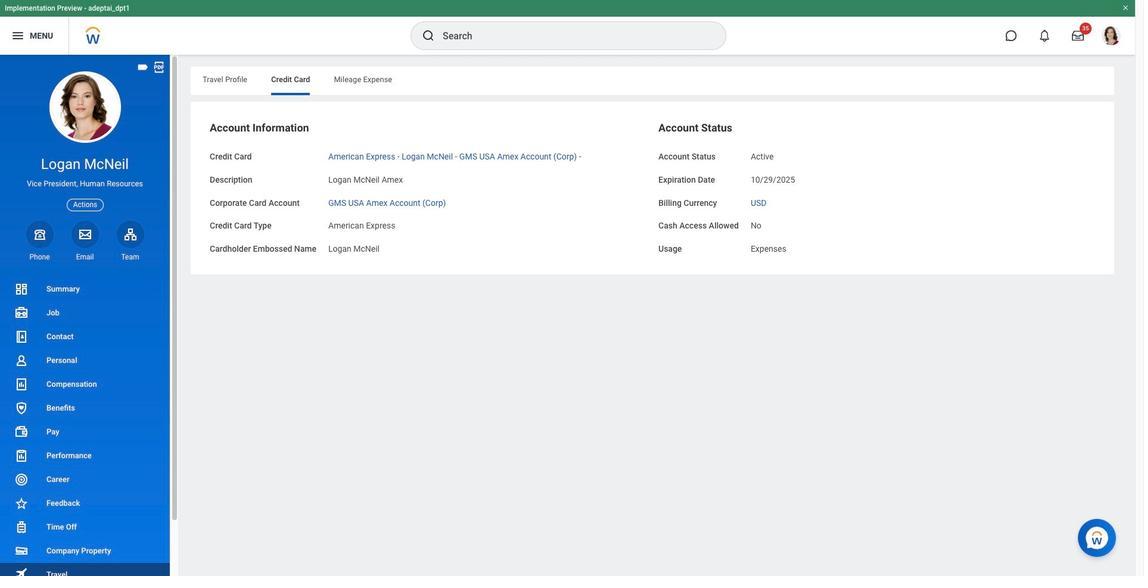 Task type: locate. For each thing, give the bounding box(es) containing it.
american express element
[[328, 219, 395, 231]]

list inside navigation pane region
[[0, 278, 170, 577]]

Search Workday  search field
[[443, 23, 701, 49]]

expenses element
[[751, 242, 786, 254]]

mail image
[[78, 227, 92, 242]]

feedback image
[[14, 497, 29, 511]]

compensation image
[[14, 378, 29, 392]]

view team image
[[123, 227, 137, 242]]

tab list
[[191, 67, 1114, 95]]

company property image
[[14, 545, 29, 559]]

0 horizontal spatial group
[[210, 121, 647, 255]]

1 horizontal spatial group
[[658, 121, 1095, 255]]

justify image
[[11, 29, 25, 43]]

active element
[[751, 150, 774, 161]]

phone image
[[31, 227, 48, 242]]

phone logan mcneil element
[[26, 253, 53, 262]]

banner
[[0, 0, 1135, 55]]

pay image
[[14, 425, 29, 440]]

group
[[210, 121, 647, 255], [658, 121, 1095, 255]]

view printable version (pdf) image
[[153, 61, 166, 74]]

list
[[0, 278, 170, 577]]

notifications large image
[[1039, 30, 1051, 42]]

job image
[[14, 306, 29, 321]]

personal image
[[14, 354, 29, 368]]

search image
[[421, 29, 436, 43]]



Task type: describe. For each thing, give the bounding box(es) containing it.
tag image
[[136, 61, 150, 74]]

2 group from the left
[[658, 121, 1095, 255]]

time off image
[[14, 521, 29, 535]]

profile logan mcneil image
[[1102, 26, 1121, 48]]

travel image
[[14, 568, 29, 577]]

benefits image
[[14, 402, 29, 416]]

inbox large image
[[1072, 30, 1084, 42]]

career image
[[14, 473, 29, 487]]

email logan mcneil element
[[71, 253, 99, 262]]

performance image
[[14, 449, 29, 464]]

1 group from the left
[[210, 121, 647, 255]]

team logan mcneil element
[[117, 253, 144, 262]]

navigation pane region
[[0, 55, 179, 577]]

close environment banner image
[[1122, 4, 1129, 11]]

contact image
[[14, 330, 29, 344]]

summary image
[[14, 282, 29, 297]]



Task type: vqa. For each thing, say whether or not it's contained in the screenshot.
ROW containing Code of Ethics
no



